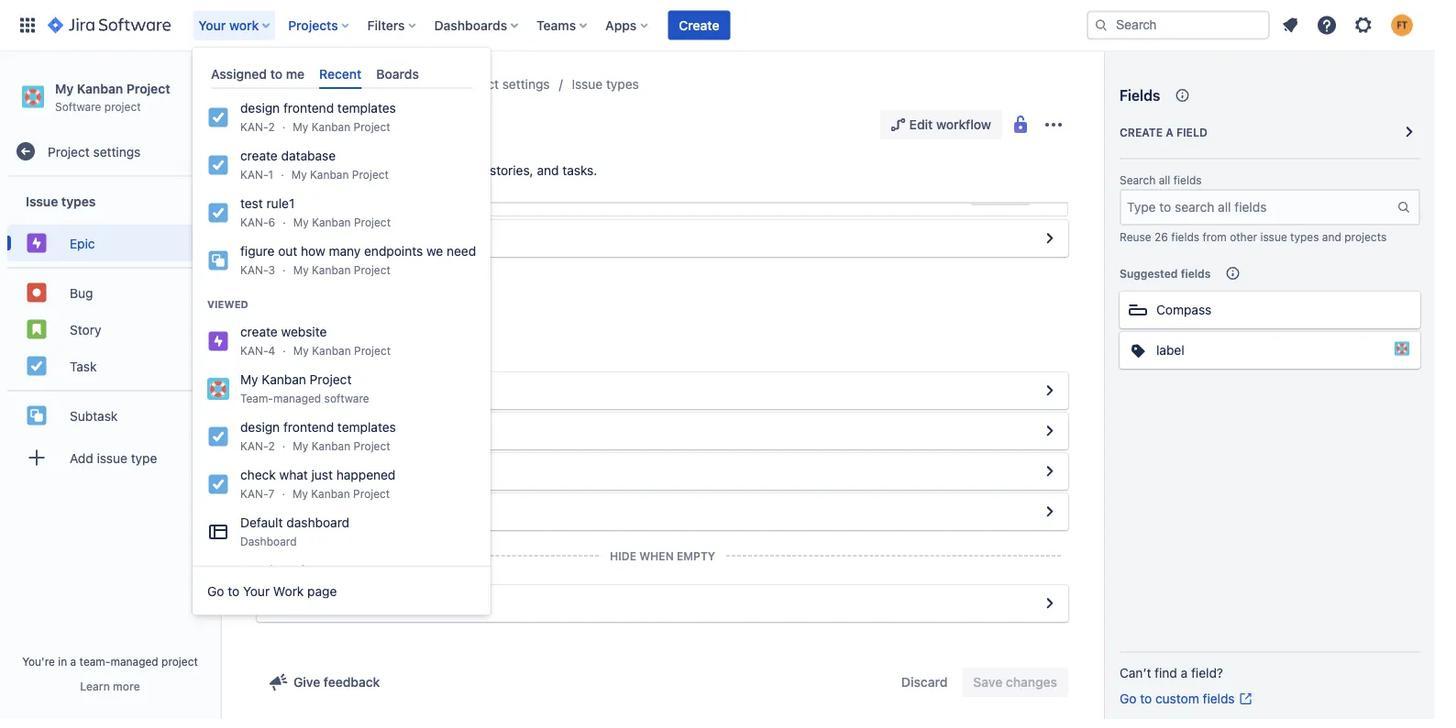 Task type: locate. For each thing, give the bounding box(es) containing it.
26
[[1155, 230, 1169, 243]]

frontend down me
[[283, 101, 334, 116]]

to for go to your work page
[[228, 583, 240, 598]]

my kanban project down website
[[293, 344, 391, 357]]

1 vertical spatial open field configuration image
[[1039, 380, 1061, 402]]

go
[[207, 583, 224, 598], [1120, 691, 1137, 706]]

kan-2 up check
[[240, 440, 275, 452]]

1 vertical spatial and
[[1323, 230, 1342, 243]]

open field configuration image
[[1039, 227, 1061, 249], [1039, 380, 1061, 402], [1039, 420, 1061, 442]]

0 vertical spatial design frontend templates
[[240, 101, 396, 116]]

kanban up software
[[77, 81, 123, 96]]

1 horizontal spatial create
[[1120, 126, 1163, 139]]

a left the field
[[1166, 126, 1174, 139]]

2 design frontend templates from the top
[[240, 420, 396, 435]]

discard button
[[891, 668, 959, 697]]

happened
[[336, 468, 396, 483]]

create inside button
[[679, 17, 720, 33]]

and left projects
[[1323, 230, 1342, 243]]

1 horizontal spatial issue types
[[572, 77, 639, 92]]

1 horizontal spatial project settings link
[[457, 73, 550, 95]]

2 open field configuration image from the top
[[1039, 501, 1061, 523]]

0 horizontal spatial settings
[[93, 144, 141, 159]]

issue types up "epic" group
[[26, 193, 96, 209]]

1 templates from the top
[[337, 101, 396, 116]]

3
[[268, 263, 275, 276]]

create down fields
[[1120, 126, 1163, 139]]

go to your work page
[[207, 583, 337, 598]]

2 horizontal spatial to
[[1140, 691, 1152, 706]]

1 open field configuration image from the top
[[1039, 227, 1061, 249]]

design frontend templates down assignee in the bottom of the page
[[240, 420, 396, 435]]

1 vertical spatial issue types
[[26, 193, 96, 209]]

create for create database
[[240, 148, 278, 163]]

types inside group
[[61, 193, 96, 209]]

a
[[1166, 126, 1174, 139], [70, 655, 76, 668], [1181, 665, 1188, 681]]

1 vertical spatial go
[[1120, 691, 1137, 706]]

0 horizontal spatial go
[[207, 583, 224, 598]]

issue down teams popup button
[[572, 77, 603, 92]]

to down the can't
[[1140, 691, 1152, 706]]

0 vertical spatial types
[[606, 77, 639, 92]]

project right team-
[[161, 655, 198, 668]]

fields right the 26
[[1172, 230, 1200, 243]]

epic group
[[7, 219, 213, 267]]

open field configuration image for assignee
[[1039, 420, 1061, 442]]

0 horizontal spatial types
[[61, 193, 96, 209]]

figure
[[240, 244, 275, 259]]

0 vertical spatial projects
[[288, 17, 338, 33]]

1 vertical spatial your
[[243, 583, 270, 598]]

a right find
[[1181, 665, 1188, 681]]

0 vertical spatial kan-2
[[240, 120, 275, 133]]

1 vertical spatial design frontend templates
[[240, 420, 396, 435]]

types up epic link
[[61, 193, 96, 209]]

appswitcher icon image
[[17, 14, 39, 36]]

0 vertical spatial project settings
[[457, 77, 550, 92]]

kanban inside my kanban project team-managed software
[[262, 372, 306, 387]]

open field configuration image inside start date button
[[1039, 460, 1061, 482]]

0 vertical spatial settings
[[502, 77, 550, 92]]

0 vertical spatial open field configuration image
[[1039, 460, 1061, 482]]

kan-1
[[240, 168, 273, 181]]

date right due in the left bottom of the page
[[321, 504, 347, 519]]

design
[[240, 101, 280, 116], [240, 420, 280, 435]]

1 vertical spatial issue
[[26, 193, 58, 209]]

kanban up the summary at the top
[[310, 168, 349, 181]]

kan- down figure
[[240, 263, 268, 276]]

project
[[104, 100, 141, 113], [161, 655, 198, 668]]

issue for group containing issue types
[[26, 193, 58, 209]]

0 vertical spatial issue
[[1261, 230, 1288, 243]]

jira software image
[[48, 14, 171, 36], [48, 14, 171, 36]]

kan-2
[[240, 120, 275, 133], [240, 440, 275, 452]]

1 horizontal spatial your
[[243, 583, 270, 598]]

1 vertical spatial project settings
[[48, 144, 141, 159]]

my up the team-
[[240, 372, 258, 387]]

give
[[294, 675, 320, 690]]

1 vertical spatial date
[[321, 504, 347, 519]]

date inside button
[[326, 464, 352, 479]]

date inside button
[[321, 504, 347, 519]]

project settings link down dashboards "popup button" at left top
[[457, 73, 550, 95]]

help image
[[1316, 14, 1338, 36]]

open field configuration image inside assignee button
[[1039, 380, 1061, 402]]

2 up check
[[268, 440, 275, 452]]

1 vertical spatial projects
[[253, 77, 302, 92]]

primary element
[[11, 0, 1087, 51]]

team-
[[79, 655, 110, 668]]

my up due in the left bottom of the page
[[293, 487, 308, 500]]

0 vertical spatial to
[[270, 66, 283, 81]]

epic up database
[[288, 112, 329, 138]]

issue inside group
[[26, 193, 58, 209]]

reuse 26 fields from other issue types and projects
[[1120, 230, 1387, 243]]

0 horizontal spatial to
[[228, 583, 240, 598]]

more options image
[[1043, 114, 1065, 136]]

open field configuration image
[[1039, 460, 1061, 482], [1039, 501, 1061, 523], [1039, 593, 1061, 615]]

apps
[[606, 17, 637, 33]]

a right in
[[70, 655, 76, 668]]

1 frontend from the top
[[283, 101, 334, 116]]

2 vertical spatial open field configuration image
[[1039, 593, 1061, 615]]

1 horizontal spatial managed
[[273, 392, 321, 405]]

0 vertical spatial design
[[240, 101, 280, 116]]

this link will be opened in a new tab image
[[1239, 692, 1254, 706]]

1 vertical spatial templates
[[337, 420, 396, 435]]

2 open field configuration image from the top
[[1039, 380, 1061, 402]]

compass button
[[1120, 292, 1421, 328]]

to left the work
[[228, 583, 240, 598]]

issue for issue types "link"
[[572, 77, 603, 92]]

task
[[70, 358, 97, 374]]

kanban down website
[[312, 344, 351, 357]]

open field configuration image inside due date button
[[1039, 501, 1061, 523]]

managed
[[273, 392, 321, 405], [110, 655, 158, 668]]

1 vertical spatial create
[[240, 324, 278, 340]]

and left tasks. at the top
[[537, 163, 559, 178]]

2 templates from the top
[[337, 420, 396, 435]]

label
[[1157, 343, 1185, 358]]

epic up 'bug'
[[70, 236, 95, 251]]

create right apps popup button
[[679, 17, 720, 33]]

open field configuration image inside description button
[[1039, 227, 1061, 249]]

0 vertical spatial project
[[104, 100, 141, 113]]

reporter
[[294, 596, 345, 611]]

me
[[286, 66, 305, 81]]

6 kan- from the top
[[240, 440, 268, 452]]

suggested
[[1120, 267, 1178, 280]]

design down projects link
[[240, 101, 280, 116]]

required
[[974, 192, 1027, 204]]

1 vertical spatial managed
[[110, 655, 158, 668]]

you're in a team-managed project
[[22, 655, 198, 668]]

1 vertical spatial kan-2
[[240, 440, 275, 452]]

1 horizontal spatial and
[[1323, 230, 1342, 243]]

0 vertical spatial go
[[207, 583, 224, 598]]

open field configuration image for start
[[1039, 460, 1061, 482]]

my kanban project image
[[1395, 341, 1410, 356]]

group
[[7, 177, 213, 487], [7, 267, 213, 390]]

2 horizontal spatial a
[[1181, 665, 1188, 681]]

design frontend templates down recent at top left
[[240, 101, 396, 116]]

and for tasks.
[[537, 163, 559, 178]]

0 horizontal spatial issue
[[26, 193, 58, 209]]

frontend down assignee in the bottom of the page
[[283, 420, 334, 435]]

my down website
[[293, 344, 309, 357]]

6
[[268, 216, 275, 229]]

design frontend templates
[[240, 101, 396, 116], [240, 420, 396, 435]]

settings image
[[1353, 14, 1375, 36]]

projects inside popup button
[[288, 17, 338, 33]]

1 vertical spatial types
[[61, 193, 96, 209]]

2 frontend from the top
[[283, 420, 334, 435]]

tab list
[[204, 59, 480, 89]]

kanban down labels
[[312, 440, 351, 452]]

assigned
[[211, 66, 267, 81]]

my down database
[[291, 168, 307, 181]]

templates down my kanban project link
[[337, 101, 396, 116]]

project settings down software
[[48, 144, 141, 159]]

empty
[[677, 549, 716, 562]]

1 horizontal spatial issue
[[572, 77, 603, 92]]

date for due date
[[321, 504, 347, 519]]

2 kan-2 from the top
[[240, 440, 275, 452]]

1 horizontal spatial issue
[[1261, 230, 1288, 243]]

default dashboard dashboard
[[240, 515, 350, 548]]

1 vertical spatial create
[[1120, 126, 1163, 139]]

project inside my kanban project team-managed software
[[310, 372, 352, 387]]

0 horizontal spatial project settings
[[48, 144, 141, 159]]

kan-7
[[240, 487, 275, 500]]

managed up labels
[[273, 392, 321, 405]]

feedback
[[324, 675, 380, 690]]

1 vertical spatial 2
[[268, 440, 275, 452]]

kan-2 up create database
[[240, 120, 275, 133]]

types inside issue types "link"
[[606, 77, 639, 92]]

reporter button
[[257, 585, 1069, 622]]

0 vertical spatial open field configuration image
[[1039, 227, 1061, 249]]

issue types
[[572, 77, 639, 92], [26, 193, 96, 209]]

issue types down apps
[[572, 77, 639, 92]]

type
[[131, 450, 157, 465]]

0 horizontal spatial issue types
[[26, 193, 96, 209]]

create for create a field
[[1120, 126, 1163, 139]]

epic
[[288, 112, 329, 138], [70, 236, 95, 251]]

1 vertical spatial settings
[[93, 144, 141, 159]]

give feedback
[[294, 675, 380, 690]]

0 horizontal spatial issue
[[97, 450, 127, 465]]

projects for "projects" popup button
[[288, 17, 338, 33]]

0 vertical spatial frontend
[[283, 101, 334, 116]]

1 vertical spatial open field configuration image
[[1039, 501, 1061, 523]]

your down "kan" on the left of the page
[[243, 583, 270, 598]]

field?
[[1192, 665, 1224, 681]]

create up the kan-4
[[240, 324, 278, 340]]

go to custom fields
[[1120, 691, 1235, 706]]

kan- up check
[[240, 440, 268, 452]]

issue types for issue types "link"
[[572, 77, 639, 92]]

2 horizontal spatial types
[[1291, 230, 1319, 243]]

0 vertical spatial your
[[198, 17, 226, 33]]

issue right add
[[97, 450, 127, 465]]

projects
[[1345, 230, 1387, 243]]

suggested fields
[[1120, 267, 1211, 280]]

0 horizontal spatial a
[[70, 655, 76, 668]]

2 vertical spatial to
[[1140, 691, 1152, 706]]

1 horizontal spatial types
[[606, 77, 639, 92]]

2 up create database
[[268, 120, 275, 133]]

stories,
[[490, 163, 534, 178]]

1 vertical spatial issue
[[97, 450, 127, 465]]

a for you're in a team-managed project
[[70, 655, 76, 668]]

1 horizontal spatial go
[[1120, 691, 1137, 706]]

create up kan-1
[[240, 148, 278, 163]]

issue types link
[[572, 73, 639, 95]]

projects up issue type icon on the top left of page
[[253, 77, 302, 92]]

1 vertical spatial design
[[240, 420, 280, 435]]

give feedback button
[[257, 668, 391, 697]]

2 create from the top
[[240, 324, 278, 340]]

templates
[[337, 101, 396, 116], [337, 420, 396, 435]]

issue right other
[[1261, 230, 1288, 243]]

date
[[326, 464, 352, 479], [321, 504, 347, 519]]

my kanban project down just
[[293, 487, 390, 500]]

2 vertical spatial types
[[1291, 230, 1319, 243]]

date right start
[[326, 464, 352, 479]]

issue inside "link"
[[572, 77, 603, 92]]

1 vertical spatial frontend
[[283, 420, 334, 435]]

0 vertical spatial and
[[537, 163, 559, 178]]

project settings down dashboards "popup button" at left top
[[457, 77, 550, 92]]

project right software
[[104, 100, 141, 113]]

0 vertical spatial create
[[679, 17, 720, 33]]

frontend
[[283, 101, 334, 116], [283, 420, 334, 435]]

templates down software at left bottom
[[337, 420, 396, 435]]

my kanban project down filters
[[324, 77, 435, 92]]

types for issue types "link"
[[606, 77, 639, 92]]

0 horizontal spatial managed
[[110, 655, 158, 668]]

7 kan- from the top
[[240, 487, 268, 500]]

settings down the my kanban project software project
[[93, 144, 141, 159]]

my kanban project up database
[[293, 120, 390, 133]]

test rule1
[[240, 196, 295, 211]]

search image
[[1094, 18, 1109, 33]]

from
[[1203, 230, 1227, 243]]

bugs,
[[453, 163, 486, 178]]

open field configuration image inside reporter 'button'
[[1039, 593, 1061, 615]]

kan- down create website
[[240, 344, 268, 357]]

issue types inside group
[[26, 193, 96, 209]]

0 horizontal spatial project settings link
[[7, 133, 213, 170]]

2 vertical spatial open field configuration image
[[1039, 420, 1061, 442]]

projects for projects link
[[253, 77, 302, 92]]

bug
[[70, 285, 93, 300]]

1 horizontal spatial project
[[161, 655, 198, 668]]

issue up "epic" group
[[26, 193, 58, 209]]

my kanban project up the summary at the top
[[291, 168, 389, 181]]

dashboard
[[286, 515, 350, 530]]

1 create from the top
[[240, 148, 278, 163]]

1 group from the top
[[7, 177, 213, 487]]

0 vertical spatial create
[[240, 148, 278, 163]]

0 horizontal spatial project
[[104, 100, 141, 113]]

2 group from the top
[[7, 267, 213, 390]]

kan- up test on the left top of page
[[240, 168, 268, 181]]

2
[[268, 120, 275, 133], [268, 440, 275, 452]]

kan board link
[[193, 556, 491, 604]]

1
[[268, 168, 273, 181]]

managed up more
[[110, 655, 158, 668]]

project inside my kanban project link
[[393, 77, 435, 92]]

go down the can't
[[1120, 691, 1137, 706]]

3 open field configuration image from the top
[[1039, 593, 1061, 615]]

types down apps popup button
[[606, 77, 639, 92]]

project settings link
[[457, 73, 550, 95], [7, 133, 213, 170]]

kan- up create database
[[240, 120, 268, 133]]

your profile and settings image
[[1392, 14, 1414, 36]]

0 vertical spatial issue
[[572, 77, 603, 92]]

banner
[[0, 0, 1436, 51]]

learn more button
[[80, 679, 140, 693]]

1 vertical spatial to
[[228, 583, 240, 598]]

go left the work
[[207, 583, 224, 598]]

0 vertical spatial 2
[[268, 120, 275, 133]]

0 horizontal spatial epic
[[70, 236, 95, 251]]

create
[[240, 148, 278, 163], [240, 324, 278, 340]]

design down the team-
[[240, 420, 280, 435]]

1 open field configuration image from the top
[[1039, 460, 1061, 482]]

1 design from the top
[[240, 101, 280, 116]]

0 horizontal spatial your
[[198, 17, 226, 33]]

projects up me
[[288, 17, 338, 33]]

open field configuration image inside labels button
[[1039, 420, 1061, 442]]

0 horizontal spatial and
[[537, 163, 559, 178]]

when
[[640, 549, 674, 562]]

task link
[[7, 348, 213, 385]]

my kanban project up the start date
[[293, 440, 390, 452]]

open field configuration image for due
[[1039, 501, 1061, 523]]

your left work
[[198, 17, 226, 33]]

go for go to custom fields
[[1120, 691, 1137, 706]]

fields left more information about the suggested fields image
[[1181, 267, 1211, 280]]

1 horizontal spatial epic
[[288, 112, 329, 138]]

1 vertical spatial epic
[[70, 236, 95, 251]]

0 vertical spatial date
[[326, 464, 352, 479]]

all
[[1159, 174, 1171, 187]]

0 horizontal spatial create
[[679, 17, 720, 33]]

my
[[324, 77, 342, 92], [55, 81, 74, 96], [293, 120, 309, 133], [291, 168, 307, 181], [293, 216, 309, 229], [293, 263, 309, 276], [293, 344, 309, 357], [240, 372, 258, 387], [293, 440, 309, 452], [293, 487, 308, 500]]

settings down the primary element
[[502, 77, 550, 92]]

my kanban project team-managed software
[[240, 372, 369, 405]]

work
[[273, 583, 304, 598]]

boards
[[376, 66, 419, 81]]

managed inside my kanban project team-managed software
[[273, 392, 321, 405]]

kan- down test on the left top of page
[[240, 216, 268, 229]]

out
[[278, 244, 297, 259]]

apps button
[[600, 11, 655, 40]]

types down type to search all fields text box
[[1291, 230, 1319, 243]]

kanban down 4
[[262, 372, 306, 387]]

to left me
[[270, 66, 283, 81]]

0 vertical spatial issue types
[[572, 77, 639, 92]]

0 vertical spatial managed
[[273, 392, 321, 405]]

0 vertical spatial templates
[[337, 101, 396, 116]]

fields left this link will be opened in a new tab icon
[[1203, 691, 1235, 706]]

1 vertical spatial project
[[161, 655, 198, 668]]

kan- down check
[[240, 487, 268, 500]]

project inside the my kanban project software project
[[126, 81, 170, 96]]

project settings link down the my kanban project software project
[[7, 133, 213, 170]]

recent
[[319, 66, 362, 81]]

projects link
[[253, 73, 302, 95]]

kanban down many
[[312, 263, 351, 276]]

my up software
[[55, 81, 74, 96]]

create for create website
[[240, 324, 278, 340]]

4 kan- from the top
[[240, 263, 268, 276]]

my up database
[[293, 120, 309, 133]]

learn more
[[80, 680, 140, 693]]

3 open field configuration image from the top
[[1039, 420, 1061, 442]]



Task type: describe. For each thing, give the bounding box(es) containing it.
filters
[[367, 17, 405, 33]]

what
[[279, 468, 308, 483]]

2 kan- from the top
[[240, 168, 268, 181]]

search
[[1120, 174, 1156, 187]]

team-
[[240, 392, 273, 405]]

test
[[240, 196, 263, 211]]

board
[[270, 563, 304, 578]]

notifications image
[[1280, 14, 1302, 36]]

custom
[[1156, 691, 1200, 706]]

description button
[[257, 220, 1069, 257]]

1 horizontal spatial to
[[270, 66, 283, 81]]

create button
[[668, 11, 731, 40]]

kan-4
[[240, 344, 275, 357]]

project inside the my kanban project software project
[[104, 100, 141, 113]]

we
[[427, 244, 443, 259]]

my right me
[[324, 77, 342, 92]]

track
[[292, 163, 322, 178]]

epics
[[257, 163, 289, 178]]

kan
[[240, 563, 267, 578]]

reuse
[[1120, 230, 1152, 243]]

my down rule1 on the left top of the page
[[293, 216, 309, 229]]

add issue type button
[[7, 440, 213, 476]]

0 vertical spatial epic
[[288, 112, 329, 138]]

a for can't find a field?
[[1181, 665, 1188, 681]]

website
[[281, 324, 327, 340]]

kan-3
[[240, 263, 275, 276]]

start date
[[294, 464, 352, 479]]

1 vertical spatial project settings link
[[7, 133, 213, 170]]

my down 'how' at the left
[[293, 263, 309, 276]]

database
[[281, 148, 336, 163]]

7
[[268, 487, 275, 500]]

create a field
[[1120, 126, 1208, 139]]

my inside the my kanban project software project
[[55, 81, 74, 96]]

software
[[55, 100, 101, 113]]

go to custom fields link
[[1120, 690, 1254, 708]]

create database
[[240, 148, 336, 163]]

go for go to your work page
[[207, 583, 224, 598]]

1 design frontend templates from the top
[[240, 101, 396, 116]]

types for group containing issue types
[[61, 193, 96, 209]]

story link
[[7, 311, 213, 348]]

field
[[1177, 126, 1208, 139]]

due date button
[[257, 493, 1069, 530]]

check what just happened
[[240, 468, 396, 483]]

kanban down just
[[311, 487, 350, 500]]

projects button
[[283, 11, 356, 40]]

kanban inside the my kanban project software project
[[77, 81, 123, 96]]

description
[[294, 231, 361, 246]]

start date button
[[257, 453, 1069, 490]]

status
[[294, 334, 332, 349]]

start
[[294, 464, 322, 479]]

go to your work page link
[[193, 573, 491, 609]]

search all fields
[[1120, 174, 1202, 187]]

create for create
[[679, 17, 720, 33]]

add issue type image
[[26, 447, 48, 469]]

labels button
[[257, 413, 1069, 449]]

subtask link
[[7, 397, 213, 434]]

open field configuration image for summary
[[1039, 227, 1061, 249]]

teams
[[537, 17, 576, 33]]

software
[[324, 392, 369, 405]]

learn
[[80, 680, 110, 693]]

managed for project
[[273, 392, 321, 405]]

my inside my kanban project team-managed software
[[240, 372, 258, 387]]

issue inside button
[[97, 450, 127, 465]]

kanban down filters
[[345, 77, 390, 92]]

fields right all
[[1174, 174, 1202, 187]]

assignee button
[[257, 372, 1069, 409]]

of
[[393, 163, 405, 178]]

tab list containing assigned to me
[[204, 59, 480, 89]]

1 2 from the top
[[268, 120, 275, 133]]

add issue type
[[70, 450, 157, 465]]

dashboards button
[[429, 11, 526, 40]]

to for go to custom fields
[[1140, 691, 1152, 706]]

3 kan- from the top
[[240, 216, 268, 229]]

just
[[312, 468, 333, 483]]

kanban up database
[[312, 120, 351, 133]]

1 horizontal spatial a
[[1166, 126, 1174, 139]]

5 kan- from the top
[[240, 344, 268, 357]]

your work
[[198, 17, 259, 33]]

Search field
[[1087, 11, 1270, 40]]

1 horizontal spatial project settings
[[457, 77, 550, 92]]

4
[[268, 344, 275, 357]]

fields
[[1120, 87, 1161, 104]]

my down labels
[[293, 440, 309, 452]]

managed for a
[[110, 655, 158, 668]]

more
[[113, 680, 140, 693]]

kanban up "description"
[[312, 216, 351, 229]]

assigned to me
[[211, 66, 305, 81]]

epic inside group
[[70, 236, 95, 251]]

teams button
[[531, 11, 595, 40]]

bug link
[[7, 274, 213, 311]]

more information about the suggested fields image
[[1222, 262, 1244, 284]]

page
[[307, 583, 337, 598]]

labels
[[294, 423, 332, 438]]

my kanban project down many
[[293, 263, 391, 276]]

subtask
[[70, 408, 118, 423]]

can't find a field?
[[1120, 665, 1224, 681]]

hide when empty
[[610, 549, 716, 562]]

1 kan- from the top
[[240, 120, 268, 133]]

2 design from the top
[[240, 420, 280, 435]]

issue types for group containing issue types
[[26, 193, 96, 209]]

my kanban project software project
[[55, 81, 170, 113]]

issue type icon image
[[257, 114, 279, 136]]

compass
[[1157, 302, 1212, 317]]

collections
[[326, 163, 390, 178]]

group containing bug
[[7, 267, 213, 390]]

work
[[229, 17, 259, 33]]

and for projects
[[1323, 230, 1342, 243]]

check
[[240, 468, 276, 483]]

filters button
[[362, 11, 423, 40]]

in
[[58, 655, 67, 668]]

date for start date
[[326, 464, 352, 479]]

you're
[[22, 655, 55, 668]]

group containing issue types
[[7, 177, 213, 487]]

Type to search all fields text field
[[1122, 191, 1397, 224]]

0 vertical spatial project settings link
[[457, 73, 550, 95]]

due
[[294, 504, 317, 519]]

discard
[[902, 675, 948, 690]]

my kanban project up "description"
[[293, 216, 391, 229]]

default
[[240, 515, 283, 530]]

your work button
[[193, 11, 277, 40]]

due date
[[294, 504, 347, 519]]

banner containing your work
[[0, 0, 1436, 51]]

2 2 from the top
[[268, 440, 275, 452]]

how
[[301, 244, 325, 259]]

1 horizontal spatial settings
[[502, 77, 550, 92]]

rule1
[[266, 196, 295, 211]]

my kanban project link
[[324, 73, 435, 95]]

your inside "dropdown button"
[[198, 17, 226, 33]]

1 kan-2 from the top
[[240, 120, 275, 133]]

more information about the fields image
[[1172, 84, 1194, 106]]



Task type: vqa. For each thing, say whether or not it's contained in the screenshot.
Create within the button
yes



